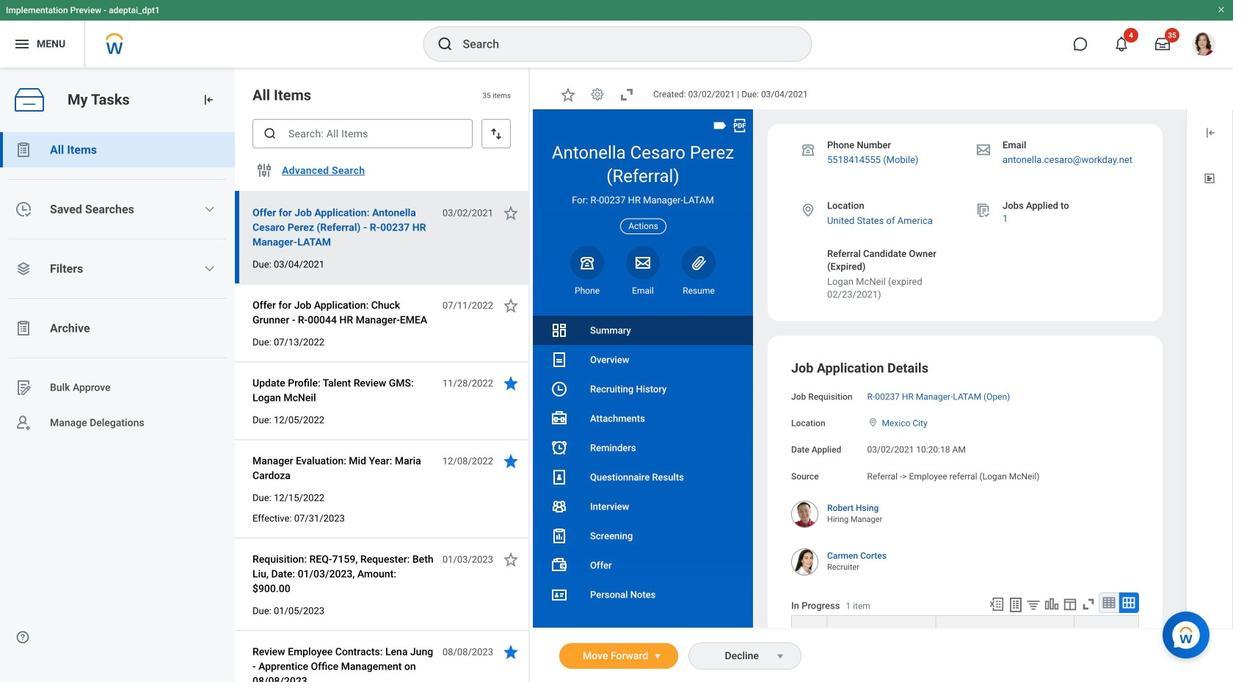Task type: vqa. For each thing, say whether or not it's contained in the screenshot.
Unconstrained to the top
no



Task type: locate. For each thing, give the bounding box(es) containing it.
row
[[792, 616, 1140, 645]]

2 clipboard image from the top
[[15, 320, 32, 337]]

profile logan mcneil image
[[1193, 32, 1216, 59]]

overview image
[[551, 351, 568, 369]]

navigation pane region
[[533, 109, 754, 682]]

0 vertical spatial clipboard image
[[15, 141, 32, 159]]

1 vertical spatial location image
[[868, 418, 880, 428]]

0 horizontal spatial fullscreen image
[[618, 86, 636, 103]]

1 caret down image from the left
[[649, 651, 667, 663]]

gear image
[[591, 87, 605, 102]]

clipboard image down perspective 'image'
[[15, 320, 32, 337]]

transformation import image
[[201, 93, 216, 107], [1204, 125, 1219, 140]]

questionnaire results image
[[551, 469, 568, 486]]

fullscreen image
[[618, 86, 636, 103], [1081, 596, 1097, 613]]

search image
[[263, 126, 278, 141]]

0 horizontal spatial location image
[[801, 203, 817, 219]]

0 vertical spatial fullscreen image
[[618, 86, 636, 103]]

phone image
[[801, 142, 817, 158], [577, 254, 598, 272]]

0 vertical spatial phone image
[[801, 142, 817, 158]]

clipboard image up clock check image at the left of the page
[[15, 141, 32, 159]]

toolbar
[[983, 593, 1140, 616]]

export to worksheets image
[[1008, 596, 1025, 614]]

clock check image
[[15, 201, 32, 218]]

1 vertical spatial phone image
[[577, 254, 598, 272]]

fullscreen image right gear icon
[[618, 86, 636, 103]]

tag image
[[712, 117, 729, 134]]

1 horizontal spatial caret down image
[[772, 651, 790, 663]]

justify image
[[13, 35, 31, 53]]

1 vertical spatial clipboard image
[[15, 320, 32, 337]]

fullscreen image right click to view/edit grid preferences image
[[1081, 596, 1097, 613]]

banner
[[0, 0, 1234, 68]]

5 star image from the top
[[502, 551, 520, 568]]

screening image
[[551, 527, 568, 545]]

attachments image
[[551, 410, 568, 427]]

inbox large image
[[1156, 37, 1171, 51]]

close environment banner image
[[1218, 5, 1227, 14]]

list
[[0, 132, 235, 649], [533, 316, 754, 610]]

1 horizontal spatial transformation import image
[[1204, 125, 1219, 140]]

mail image
[[976, 142, 992, 158]]

0 horizontal spatial transformation import image
[[201, 93, 216, 107]]

perspective image
[[15, 260, 32, 278]]

notifications large image
[[1115, 37, 1130, 51]]

1 vertical spatial fullscreen image
[[1081, 596, 1097, 613]]

1 horizontal spatial list
[[533, 316, 754, 610]]

0 horizontal spatial caret down image
[[649, 651, 667, 663]]

upload clip image
[[690, 254, 708, 272]]

email antonella cesaro perez (referral) element
[[627, 285, 660, 297]]

1 horizontal spatial fullscreen image
[[1081, 596, 1097, 613]]

configure image
[[256, 162, 273, 179]]

0 horizontal spatial phone image
[[577, 254, 598, 272]]

star image
[[502, 204, 520, 222], [502, 297, 520, 314], [502, 375, 520, 392], [502, 452, 520, 470], [502, 551, 520, 568], [502, 643, 520, 661]]

1 clipboard image from the top
[[15, 141, 32, 159]]

table image
[[1102, 596, 1117, 610]]

caret down image
[[649, 651, 667, 663], [772, 651, 790, 663]]

Search Workday  search field
[[463, 28, 782, 60]]

clipboard image
[[15, 141, 32, 159], [15, 320, 32, 337]]

2 star image from the top
[[502, 297, 520, 314]]

location image
[[801, 203, 817, 219], [868, 418, 880, 428]]

4 star image from the top
[[502, 452, 520, 470]]



Task type: describe. For each thing, give the bounding box(es) containing it.
select to filter grid data image
[[1026, 597, 1042, 613]]

recruiting history image
[[551, 380, 568, 398]]

my tasks (all items) - expand/collapse chart image
[[1044, 596, 1061, 613]]

0 vertical spatial location image
[[801, 203, 817, 219]]

question outline image
[[15, 630, 30, 645]]

user plus image
[[15, 414, 32, 432]]

chevron down image
[[204, 203, 215, 215]]

summary image
[[551, 322, 568, 339]]

1 vertical spatial transformation import image
[[1204, 125, 1219, 140]]

resume antonella cesaro perez (referral) element
[[682, 285, 716, 297]]

chevron down image
[[204, 263, 215, 275]]

phone antonella cesaro perez (referral) element
[[571, 285, 604, 297]]

click to view/edit grid preferences image
[[1063, 596, 1079, 613]]

search image
[[437, 35, 454, 53]]

Search: All Items text field
[[253, 119, 473, 148]]

personal notes image
[[551, 586, 568, 604]]

rename image
[[15, 379, 32, 397]]

0 horizontal spatial list
[[0, 132, 235, 649]]

item list element
[[235, 68, 530, 682]]

interview image
[[551, 498, 568, 516]]

star image
[[560, 86, 577, 103]]

2 caret down image from the left
[[772, 651, 790, 663]]

box text image
[[1203, 171, 1218, 186]]

mail image
[[635, 254, 652, 272]]

expand table image
[[1122, 596, 1137, 610]]

1 horizontal spatial location image
[[868, 418, 880, 428]]

documents check image
[[976, 203, 992, 219]]

0 vertical spatial transformation import image
[[201, 93, 216, 107]]

sort image
[[489, 126, 504, 141]]

3 star image from the top
[[502, 375, 520, 392]]

export to excel image
[[989, 596, 1006, 613]]

1 star image from the top
[[502, 204, 520, 222]]

1 horizontal spatial phone image
[[801, 142, 817, 158]]

reminders image
[[551, 439, 568, 457]]

view printable version (pdf) image
[[732, 117, 748, 134]]

6 star image from the top
[[502, 643, 520, 661]]

offer image
[[551, 557, 568, 574]]



